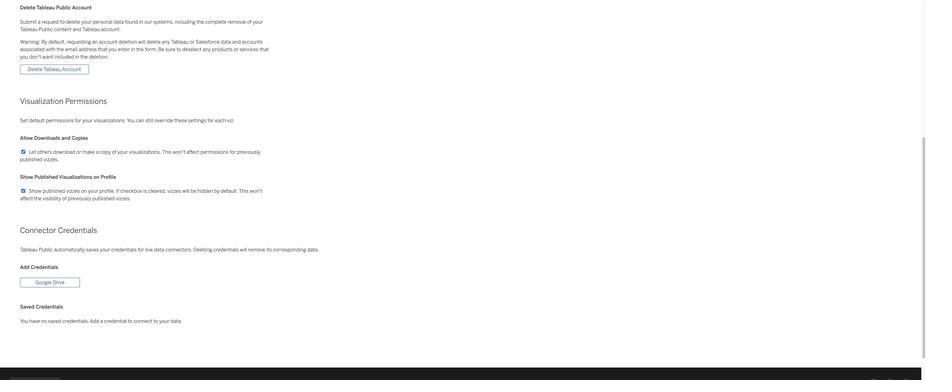 Task type: locate. For each thing, give the bounding box(es) containing it.
accounts
[[242, 39, 263, 45]]

0 vertical spatial visualizations.
[[94, 118, 126, 124]]

0 vertical spatial published
[[20, 157, 42, 163]]

tableau up sure
[[171, 39, 189, 45]]

on for vizzes
[[81, 188, 87, 194]]

1 vertical spatial vizzes.
[[116, 196, 131, 202]]

0 horizontal spatial add
[[20, 265, 30, 271]]

0 horizontal spatial that
[[98, 46, 107, 52]]

data inside submit a request to delete your personal data found in our systems, including the complete removal of your tableau public content and tableau account.
[[114, 19, 124, 25]]

0 vertical spatial data
[[114, 19, 124, 25]]

0 vertical spatial credentials
[[58, 226, 97, 235]]

credentials up google
[[31, 265, 58, 271]]

that down accounts at the top left
[[260, 46, 269, 52]]

set
[[20, 118, 28, 124]]

delete up the submit
[[20, 5, 35, 11]]

delete tableau account
[[28, 66, 81, 72]]

of inside let others download or make a copy of your visualizations. this won't affect permissions for previously published vizzes.
[[112, 149, 116, 155]]

tableau up an
[[82, 26, 100, 32]]

0 horizontal spatial affect
[[20, 196, 33, 202]]

services
[[240, 46, 259, 52]]

systems,
[[153, 19, 174, 25]]

show for published
[[20, 174, 33, 180]]

credentials left live
[[111, 247, 137, 253]]

want
[[42, 54, 53, 60]]

1 vertical spatial show
[[29, 188, 42, 194]]

will left remove
[[240, 247, 247, 253]]

and up services
[[232, 39, 241, 45]]

1 vertical spatial permissions
[[201, 149, 229, 155]]

will inside warning: by default, requesting an account deletion will delete any tableau or salesforce data and accounts associated with the email address that you enter in the form. be sure to deselect any products or services that you don't want included in the deletion.
[[138, 39, 145, 45]]

add up 'google drive' button on the bottom of the page
[[20, 265, 30, 271]]

1 horizontal spatial you
[[108, 46, 117, 52]]

you down "associated"
[[20, 54, 28, 60]]

on inside show published vizzes on your profile. if checkbox is cleared, vizzes will be hidden by default. this won't affect the visibility of previously published vizzes.
[[81, 188, 87, 194]]

that up deletion.
[[98, 46, 107, 52]]

vizzes down visualizations
[[66, 188, 80, 194]]

to right sure
[[177, 46, 181, 52]]

will up form.
[[138, 39, 145, 45]]

1 vertical spatial will
[[182, 188, 190, 194]]

show up show published vizzes on your profile. if checkbox is cleared, vizzes will be hidden by default. this won't affect the visibility of previously published vizzes. option
[[20, 174, 33, 180]]

1 horizontal spatial previously
[[237, 149, 261, 155]]

1 horizontal spatial that
[[260, 46, 269, 52]]

delete for delete tableau public account
[[20, 5, 35, 11]]

in down email
[[75, 54, 79, 60]]

1 horizontal spatial vizzes
[[167, 188, 181, 194]]

default,
[[49, 39, 66, 45]]

any up sure
[[162, 39, 170, 45]]

0 vertical spatial affect
[[187, 149, 199, 155]]

address
[[79, 46, 97, 52]]

0 vertical spatial data.
[[307, 247, 319, 253]]

on down visualizations
[[81, 188, 87, 194]]

permissions
[[65, 97, 107, 106]]

request
[[42, 19, 59, 25]]

1 credentials from the left
[[111, 247, 137, 253]]

you down account
[[108, 46, 117, 52]]

corresponding
[[273, 247, 306, 253]]

your left personal
[[81, 19, 92, 25]]

2 horizontal spatial and
[[232, 39, 241, 45]]

0 horizontal spatial this
[[162, 149, 172, 155]]

credentials
[[58, 226, 97, 235], [31, 265, 58, 271], [36, 304, 63, 310]]

the right including
[[197, 19, 204, 25]]

1 horizontal spatial in
[[131, 46, 135, 52]]

to right connect
[[153, 319, 158, 324]]

and up "requesting"
[[73, 26, 81, 32]]

public up add credentials
[[39, 247, 53, 253]]

affect
[[187, 149, 199, 155], [20, 196, 33, 202]]

the
[[197, 19, 204, 25], [57, 46, 64, 52], [136, 46, 144, 52], [80, 54, 88, 60], [34, 196, 42, 202]]

0 vertical spatial show
[[20, 174, 33, 180]]

1 horizontal spatial credentials
[[213, 247, 239, 253]]

saved
[[20, 304, 34, 310]]

vizzes.
[[43, 157, 59, 163], [116, 196, 131, 202]]

including
[[175, 19, 196, 25]]

the left visibility
[[34, 196, 42, 202]]

data up products on the left top of page
[[221, 39, 231, 45]]

add
[[20, 265, 30, 271], [90, 319, 99, 324]]

0 vertical spatial won't
[[173, 149, 185, 155]]

1 horizontal spatial permissions
[[201, 149, 229, 155]]

a right the submit
[[38, 19, 41, 25]]

this inside let others download or make a copy of your visualizations. this won't affect permissions for previously published vizzes.
[[162, 149, 172, 155]]

delete up content
[[66, 19, 80, 25]]

saved
[[48, 319, 61, 324]]

1 vertical spatial data
[[221, 39, 231, 45]]

delete inside submit a request to delete your personal data found in our systems, including the complete removal of your tableau public content and tableau account.
[[66, 19, 80, 25]]

credentials up saved
[[36, 304, 63, 310]]

0 vertical spatial in
[[139, 19, 143, 25]]

vizzes right cleared,
[[167, 188, 181, 194]]

visualizations
[[59, 174, 92, 180]]

2 horizontal spatial a
[[100, 319, 103, 324]]

2 vertical spatial public
[[39, 247, 53, 253]]

published down let
[[20, 157, 42, 163]]

data up account.
[[114, 19, 124, 25]]

0 vertical spatial of
[[247, 19, 252, 25]]

1 vertical spatial published
[[43, 188, 65, 194]]

2 horizontal spatial published
[[92, 196, 115, 202]]

vizzes. down if
[[116, 196, 131, 202]]

1 vertical spatial and
[[232, 39, 241, 45]]

on left profile on the left of the page
[[93, 174, 99, 180]]

2 horizontal spatial or
[[234, 46, 239, 52]]

0 vertical spatial you
[[127, 118, 135, 124]]

1 horizontal spatial a
[[96, 149, 99, 155]]

your
[[81, 19, 92, 25], [253, 19, 263, 25], [82, 118, 93, 124], [118, 149, 128, 155], [88, 188, 98, 194], [100, 247, 110, 253], [159, 319, 169, 324]]

delete up form.
[[147, 39, 161, 45]]

0 horizontal spatial previously
[[68, 196, 91, 202]]

vizzes
[[66, 188, 80, 194], [167, 188, 181, 194]]

0 horizontal spatial on
[[81, 188, 87, 194]]

deletion.
[[89, 54, 109, 60]]

0 horizontal spatial visualizations.
[[94, 118, 126, 124]]

a left credential
[[100, 319, 103, 324]]

of right removal
[[247, 19, 252, 25]]

0 vertical spatial and
[[73, 26, 81, 32]]

1 horizontal spatial vizzes.
[[116, 196, 131, 202]]

1 vertical spatial you
[[20, 319, 28, 324]]

0 vertical spatial delete
[[66, 19, 80, 25]]

to inside submit a request to delete your personal data found in our systems, including the complete removal of your tableau public content and tableau account.
[[60, 19, 65, 25]]

associated
[[20, 46, 45, 52]]

submit a request to delete your personal data found in our systems, including the complete removal of your tableau public content and tableau account.
[[20, 19, 263, 32]]

credentials up automatically
[[58, 226, 97, 235]]

2 vertical spatial a
[[100, 319, 103, 324]]

in left our at top
[[139, 19, 143, 25]]

downloads
[[34, 135, 60, 141]]

2 vertical spatial credentials
[[36, 304, 63, 310]]

and inside warning: by default, requesting an account deletion will delete any tableau or salesforce data and accounts associated with the email address that you enter in the form. be sure to deselect any products or services that you don't want included in the deletion.
[[232, 39, 241, 45]]

for
[[75, 118, 81, 124], [208, 118, 214, 124], [230, 149, 236, 155], [138, 247, 144, 253]]

show for published
[[29, 188, 42, 194]]

1 vertical spatial data.
[[171, 319, 182, 324]]

or
[[190, 39, 195, 45], [234, 46, 239, 52], [76, 149, 81, 155]]

1 horizontal spatial add
[[90, 319, 99, 324]]

1 vertical spatial previously
[[68, 196, 91, 202]]

2 vertical spatial in
[[75, 54, 79, 60]]

0 vertical spatial vizzes.
[[43, 157, 59, 163]]

1 vertical spatial delete
[[147, 39, 161, 45]]

add credentials
[[20, 265, 58, 271]]

and left copies
[[62, 135, 70, 141]]

1 horizontal spatial will
[[182, 188, 190, 194]]

tableau down the 'want'
[[43, 66, 61, 72]]

0 horizontal spatial data
[[114, 19, 124, 25]]

0 vertical spatial will
[[138, 39, 145, 45]]

public up request
[[56, 5, 71, 11]]

data right live
[[154, 247, 164, 253]]

or left services
[[234, 46, 239, 52]]

to up content
[[60, 19, 65, 25]]

on
[[93, 174, 99, 180], [81, 188, 87, 194]]

remove
[[248, 247, 265, 253]]

0 vertical spatial account
[[72, 5, 92, 11]]

0 vertical spatial a
[[38, 19, 41, 25]]

visualizations.
[[94, 118, 126, 124], [129, 149, 161, 155]]

you
[[108, 46, 117, 52], [20, 54, 28, 60]]

products
[[212, 46, 233, 52]]

2 horizontal spatial in
[[139, 19, 143, 25]]

1 horizontal spatial and
[[73, 26, 81, 32]]

0 horizontal spatial credentials
[[111, 247, 137, 253]]

a inside submit a request to delete your personal data found in our systems, including the complete removal of your tableau public content and tableau account.
[[38, 19, 41, 25]]

let others download or make a copy of your visualizations. this won't affect permissions for previously published vizzes.
[[20, 149, 261, 163]]

credentials for add credentials
[[31, 265, 58, 271]]

1 vertical spatial add
[[90, 319, 99, 324]]

of inside submit a request to delete your personal data found in our systems, including the complete removal of your tableau public content and tableau account.
[[247, 19, 252, 25]]

a
[[38, 19, 41, 25], [96, 149, 99, 155], [100, 319, 103, 324]]

credentials right deleting
[[213, 247, 239, 253]]

0 vertical spatial add
[[20, 265, 30, 271]]

2 horizontal spatial of
[[247, 19, 252, 25]]

account
[[72, 5, 92, 11], [62, 66, 81, 72]]

of right visibility
[[62, 196, 67, 202]]

0 vertical spatial this
[[162, 149, 172, 155]]

0 vertical spatial delete
[[20, 5, 35, 11]]

the down address
[[80, 54, 88, 60]]

0 horizontal spatial permissions
[[46, 118, 74, 124]]

1 horizontal spatial any
[[203, 46, 211, 52]]

or left make on the left top of page
[[76, 149, 81, 155]]

previously
[[237, 149, 261, 155], [68, 196, 91, 202]]

2 vertical spatial of
[[62, 196, 67, 202]]

tableau up request
[[36, 5, 55, 11]]

you left can
[[127, 118, 135, 124]]

published up visibility
[[43, 188, 65, 194]]

public
[[56, 5, 71, 11], [39, 26, 53, 32], [39, 247, 53, 253]]

1 vertical spatial won't
[[250, 188, 262, 194]]

vizzes. inside show published vizzes on your profile. if checkbox is cleared, vizzes will be hidden by default. this won't affect the visibility of previously published vizzes.
[[116, 196, 131, 202]]

public inside submit a request to delete your personal data found in our systems, including the complete removal of your tableau public content and tableau account.
[[39, 26, 53, 32]]

a left copy
[[96, 149, 99, 155]]

published inside let others download or make a copy of your visualizations. this won't affect permissions for previously published vizzes.
[[20, 157, 42, 163]]

let
[[29, 149, 36, 155]]

Let others download or make a copy of your visualizations. This won't affect permissions for previously published vizzes. checkbox
[[21, 150, 25, 154]]

vizzes. down others
[[43, 157, 59, 163]]

vizzes. inside let others download or make a copy of your visualizations. this won't affect permissions for previously published vizzes.
[[43, 157, 59, 163]]

any down salesforce
[[203, 46, 211, 52]]

0 horizontal spatial a
[[38, 19, 41, 25]]

0 horizontal spatial delete
[[66, 19, 80, 25]]

personal
[[93, 19, 112, 25]]

published down "profile."
[[92, 196, 115, 202]]

1 horizontal spatial published
[[43, 188, 65, 194]]

1 vertical spatial a
[[96, 149, 99, 155]]

cleared,
[[148, 188, 166, 194]]

saved credentials
[[20, 304, 63, 310]]

included
[[55, 54, 74, 60]]

found
[[125, 19, 138, 25]]

deletion
[[119, 39, 137, 45]]

0 horizontal spatial data.
[[171, 319, 182, 324]]

1 vertical spatial delete
[[28, 66, 42, 72]]

delete
[[20, 5, 35, 11], [28, 66, 42, 72]]

0 horizontal spatial vizzes.
[[43, 157, 59, 163]]

of inside show published vizzes on your profile. if checkbox is cleared, vizzes will be hidden by default. this won't affect the visibility of previously published vizzes.
[[62, 196, 67, 202]]

show right show published vizzes on your profile. if checkbox is cleared, vizzes will be hidden by default. this won't affect the visibility of previously published vizzes. option
[[29, 188, 42, 194]]

in down deletion
[[131, 46, 135, 52]]

1 vertical spatial visualizations.
[[129, 149, 161, 155]]

your inside let others download or make a copy of your visualizations. this won't affect permissions for previously published vizzes.
[[118, 149, 128, 155]]

you left have
[[20, 319, 28, 324]]

allow
[[20, 135, 33, 141]]

show published visualizations on profile
[[20, 174, 116, 180]]

show
[[20, 174, 33, 180], [29, 188, 42, 194]]

1 vertical spatial public
[[39, 26, 53, 32]]

1 horizontal spatial won't
[[250, 188, 262, 194]]

you
[[127, 118, 135, 124], [20, 319, 28, 324]]

show inside show published vizzes on your profile. if checkbox is cleared, vizzes will be hidden by default. this won't affect the visibility of previously published vizzes.
[[29, 188, 42, 194]]

tableau inside warning: by default, requesting an account deletion will delete any tableau or salesforce data and accounts associated with the email address that you enter in the form. be sure to deselect any products or services that you don't want included in the deletion.
[[171, 39, 189, 45]]

enter
[[118, 46, 130, 52]]

tableau
[[36, 5, 55, 11], [20, 26, 38, 32], [82, 26, 100, 32], [171, 39, 189, 45], [43, 66, 61, 72], [20, 247, 38, 253]]

2 that from the left
[[260, 46, 269, 52]]

settings
[[188, 118, 206, 124]]

0 vertical spatial you
[[108, 46, 117, 52]]

1 vertical spatial affect
[[20, 196, 33, 202]]

2 horizontal spatial data
[[221, 39, 231, 45]]

delete down don't
[[28, 66, 42, 72]]

1 horizontal spatial affect
[[187, 149, 199, 155]]

2 vertical spatial will
[[240, 247, 247, 253]]

1 vertical spatial of
[[112, 149, 116, 155]]

make
[[82, 149, 95, 155]]

your left "profile."
[[88, 188, 98, 194]]

add right the credentials.
[[90, 319, 99, 324]]

will
[[138, 39, 145, 45], [182, 188, 190, 194], [240, 247, 247, 253]]

our
[[145, 19, 152, 25]]

connect
[[134, 319, 152, 324]]

your right copy
[[118, 149, 128, 155]]

1 vertical spatial or
[[234, 46, 239, 52]]

won't
[[173, 149, 185, 155], [250, 188, 262, 194]]

will left be
[[182, 188, 190, 194]]

and
[[73, 26, 81, 32], [232, 39, 241, 45], [62, 135, 70, 141]]

2 vertical spatial or
[[76, 149, 81, 155]]

a inside let others download or make a copy of your visualizations. this won't affect permissions for previously published vizzes.
[[96, 149, 99, 155]]

0 horizontal spatial published
[[20, 157, 42, 163]]

or up deselect
[[190, 39, 195, 45]]

or inside let others download or make a copy of your visualizations. this won't affect permissions for previously published vizzes.
[[76, 149, 81, 155]]

1 horizontal spatial delete
[[147, 39, 161, 45]]

public down request
[[39, 26, 53, 32]]

credentials
[[111, 247, 137, 253], [213, 247, 239, 253]]

data.
[[307, 247, 319, 253], [171, 319, 182, 324]]

2 horizontal spatial will
[[240, 247, 247, 253]]

delete
[[66, 19, 80, 25], [147, 39, 161, 45]]

0 vertical spatial previously
[[237, 149, 261, 155]]

1 horizontal spatial data.
[[307, 247, 319, 253]]

1 horizontal spatial or
[[190, 39, 195, 45]]

1 vertical spatial you
[[20, 54, 28, 60]]

of right copy
[[112, 149, 116, 155]]

permissions
[[46, 118, 74, 124], [201, 149, 229, 155]]



Task type: vqa. For each thing, say whether or not it's contained in the screenshot.
the topmost None
no



Task type: describe. For each thing, give the bounding box(es) containing it.
an
[[92, 39, 98, 45]]

google
[[35, 280, 52, 286]]

removal
[[228, 19, 246, 25]]

previously inside let others download or make a copy of your visualizations. this won't affect permissions for previously published vizzes.
[[237, 149, 261, 155]]

form.
[[145, 46, 157, 52]]

0 horizontal spatial you
[[20, 54, 28, 60]]

no
[[41, 319, 47, 324]]

won't inside show published vizzes on your profile. if checkbox is cleared, vizzes will be hidden by default. this won't affect the visibility of previously published vizzes.
[[250, 188, 262, 194]]

live
[[145, 247, 153, 253]]

your right saves
[[100, 247, 110, 253]]

content
[[54, 26, 72, 32]]

data inside warning: by default, requesting an account deletion will delete any tableau or salesforce data and accounts associated with the email address that you enter in the form. be sure to deselect any products or services that you don't want included in the deletion.
[[221, 39, 231, 45]]

your right connect
[[159, 319, 169, 324]]

the down default,
[[57, 46, 64, 52]]

2 vertical spatial data
[[154, 247, 164, 253]]

tableau up add credentials
[[20, 247, 38, 253]]

automatically
[[54, 247, 85, 253]]

by
[[214, 188, 220, 194]]

visualizations. inside let others download or make a copy of your visualizations. this won't affect permissions for previously published vizzes.
[[129, 149, 161, 155]]

won't inside let others download or make a copy of your visualizations. this won't affect permissions for previously published vizzes.
[[173, 149, 185, 155]]

viz.
[[227, 118, 235, 124]]

on for visualizations
[[93, 174, 99, 180]]

you have no saved credentials. add a credential to connect to your data.
[[20, 319, 182, 324]]

the inside submit a request to delete your personal data found in our systems, including the complete removal of your tableau public content and tableau account.
[[197, 19, 204, 25]]

deselect
[[182, 46, 202, 52]]

sure
[[165, 46, 175, 52]]

credential
[[104, 319, 127, 324]]

account.
[[101, 26, 121, 32]]

tableau down the submit
[[20, 26, 38, 32]]

this inside show published vizzes on your profile. if checkbox is cleared, vizzes will be hidden by default. this won't affect the visibility of previously published vizzes.
[[239, 188, 249, 194]]

email
[[65, 46, 78, 52]]

credentials for connector credentials
[[58, 226, 97, 235]]

connectors.
[[165, 247, 192, 253]]

delete tableau account link
[[20, 65, 89, 74]]

0 vertical spatial public
[[56, 5, 71, 11]]

profile
[[101, 174, 116, 180]]

deleting
[[193, 247, 212, 253]]

to inside warning: by default, requesting an account deletion will delete any tableau or salesforce data and accounts associated with the email address that you enter in the form. be sure to deselect any products or services that you don't want included in the deletion.
[[177, 46, 181, 52]]

affect inside let others download or make a copy of your visualizations. this won't affect permissions for previously published vizzes.
[[187, 149, 199, 155]]

with
[[46, 46, 55, 52]]

to left connect
[[128, 319, 133, 324]]

delete tableau public account
[[20, 5, 92, 11]]

others
[[37, 149, 52, 155]]

google drive button
[[20, 278, 80, 288]]

salesforce
[[196, 39, 220, 45]]

complete
[[205, 19, 227, 25]]

for inside let others download or make a copy of your visualizations. this won't affect permissions for previously published vizzes.
[[230, 149, 236, 155]]

credentials.
[[62, 319, 89, 324]]

2 vertical spatial published
[[92, 196, 115, 202]]

warning:
[[20, 39, 40, 45]]

can
[[136, 118, 144, 124]]

if
[[116, 188, 119, 194]]

your up copies
[[82, 118, 93, 124]]

0 horizontal spatial and
[[62, 135, 70, 141]]

tableau public automatically saves your credentials for live data connectors. deleting credentials will remove its corresponding data.
[[20, 247, 319, 253]]

1 vizzes from the left
[[66, 188, 80, 194]]

override
[[155, 118, 173, 124]]

2 vizzes from the left
[[167, 188, 181, 194]]

0 vertical spatial or
[[190, 39, 195, 45]]

be
[[191, 188, 196, 194]]

affect inside show published vizzes on your profile. if checkbox is cleared, vizzes will be hidden by default. this won't affect the visibility of previously published vizzes.
[[20, 196, 33, 202]]

your inside show published vizzes on your profile. if checkbox is cleared, vizzes will be hidden by default. this won't affect the visibility of previously published vizzes.
[[88, 188, 98, 194]]

allow downloads and copies
[[20, 135, 88, 141]]

will inside show published vizzes on your profile. if checkbox is cleared, vizzes will be hidden by default. this won't affect the visibility of previously published vizzes.
[[182, 188, 190, 194]]

account
[[99, 39, 117, 45]]

0 horizontal spatial you
[[20, 319, 28, 324]]

warning: by default, requesting an account deletion will delete any tableau or salesforce data and accounts associated with the email address that you enter in the form. be sure to deselect any products or services that you don't want included in the deletion.
[[20, 39, 269, 60]]

requesting
[[67, 39, 91, 45]]

its
[[267, 247, 272, 253]]

0 horizontal spatial in
[[75, 54, 79, 60]]

don't
[[29, 54, 41, 60]]

in inside submit a request to delete your personal data found in our systems, including the complete removal of your tableau public content and tableau account.
[[139, 19, 143, 25]]

show published vizzes on your profile. if checkbox is cleared, vizzes will be hidden by default. this won't affect the visibility of previously published vizzes.
[[20, 188, 262, 202]]

Show published vizzes on your profile. If checkbox is cleared, vizzes will be hidden by default. This won't affect the visibility of previously published vizzes. checkbox
[[21, 189, 25, 193]]

default.
[[221, 188, 238, 194]]

permissions inside let others download or make a copy of your visualizations. this won't affect permissions for previously published vizzes.
[[201, 149, 229, 155]]

delete for delete tableau account
[[28, 66, 42, 72]]

copy
[[100, 149, 111, 155]]

visibility
[[43, 196, 61, 202]]

have
[[29, 319, 40, 324]]

default
[[29, 118, 45, 124]]

previously inside show published vizzes on your profile. if checkbox is cleared, vizzes will be hidden by default. this won't affect the visibility of previously published vizzes.
[[68, 196, 91, 202]]

your up accounts at the top left
[[253, 19, 263, 25]]

0 vertical spatial any
[[162, 39, 170, 45]]

the inside show published vizzes on your profile. if checkbox is cleared, vizzes will be hidden by default. this won't affect the visibility of previously published vizzes.
[[34, 196, 42, 202]]

google drive
[[35, 280, 65, 286]]

delete inside warning: by default, requesting an account deletion will delete any tableau or salesforce data and accounts associated with the email address that you enter in the form. be sure to deselect any products or services that you don't want included in the deletion.
[[147, 39, 161, 45]]

copies
[[72, 135, 88, 141]]

1 vertical spatial account
[[62, 66, 81, 72]]

checkbox
[[120, 188, 142, 194]]

drive
[[53, 280, 65, 286]]

be
[[158, 46, 164, 52]]

saves
[[86, 247, 99, 253]]

published
[[34, 174, 58, 180]]

visualization permissions
[[20, 97, 107, 106]]

and inside submit a request to delete your personal data found in our systems, including the complete removal of your tableau public content and tableau account.
[[73, 26, 81, 32]]

is
[[143, 188, 147, 194]]

1 horizontal spatial you
[[127, 118, 135, 124]]

credentials for saved credentials
[[36, 304, 63, 310]]

download
[[53, 149, 75, 155]]

submit
[[20, 19, 37, 25]]

1 vertical spatial any
[[203, 46, 211, 52]]

selected language element
[[14, 378, 55, 380]]

1 that from the left
[[98, 46, 107, 52]]

hidden
[[198, 188, 213, 194]]

set default permissions for your visualizations. you can still override these settings for each viz.
[[20, 118, 235, 124]]

connector
[[20, 226, 56, 235]]

profile.
[[99, 188, 115, 194]]

each
[[215, 118, 226, 124]]

the left form.
[[136, 46, 144, 52]]

these
[[174, 118, 187, 124]]

still
[[145, 118, 153, 124]]

2 credentials from the left
[[213, 247, 239, 253]]

visualization
[[20, 97, 63, 106]]

by
[[41, 39, 47, 45]]

connector credentials
[[20, 226, 97, 235]]



